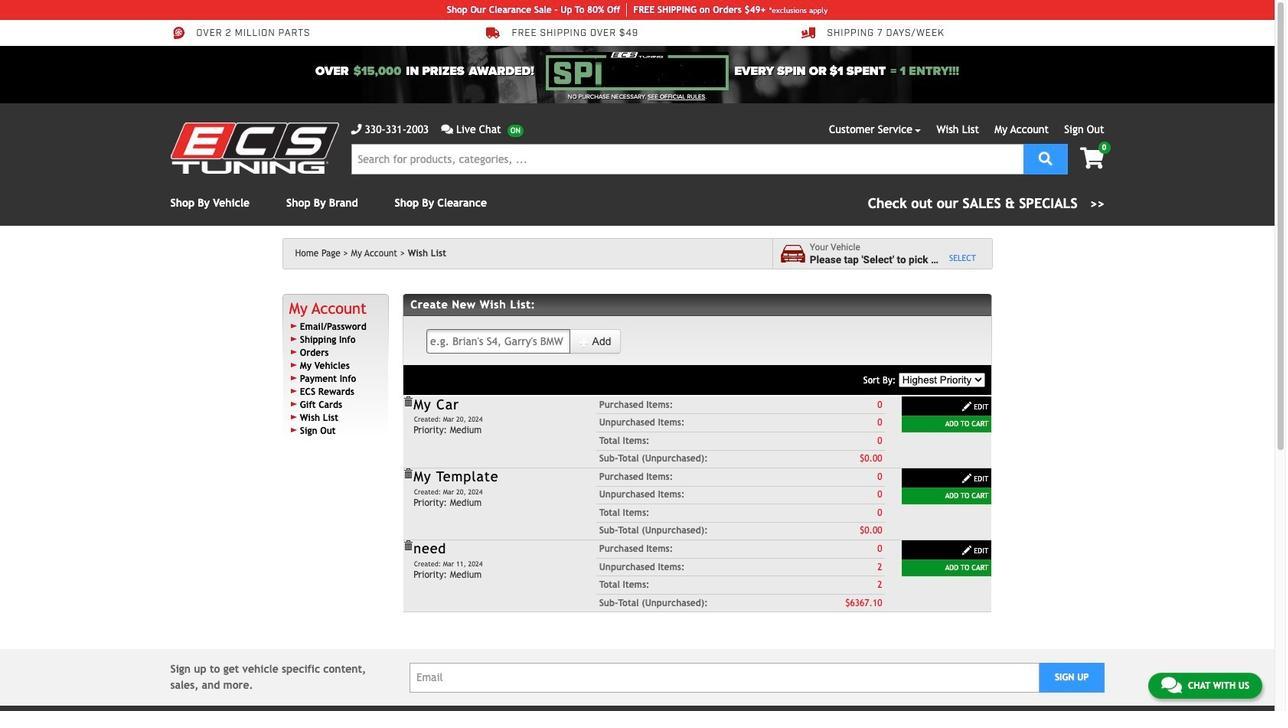Task type: vqa. For each thing, say whether or not it's contained in the screenshot.
comments icon
yes



Task type: locate. For each thing, give the bounding box(es) containing it.
e.g. Brian's S4, Garry's BMW E92...etc text field
[[427, 329, 571, 354]]

white image
[[579, 337, 590, 348], [962, 401, 973, 412], [962, 546, 973, 556]]

2 vertical spatial white image
[[962, 546, 973, 556]]

1 vertical spatial delete image
[[403, 469, 414, 480]]

delete image
[[403, 397, 414, 407], [403, 469, 414, 480], [403, 541, 414, 552]]

1 vertical spatial white image
[[962, 401, 973, 412]]

1 delete image from the top
[[403, 397, 414, 407]]

2 delete image from the top
[[403, 469, 414, 480]]

3 delete image from the top
[[403, 541, 414, 552]]

2 vertical spatial delete image
[[403, 541, 414, 552]]

search image
[[1039, 151, 1053, 165]]

phone image
[[351, 124, 362, 135]]

white image
[[962, 473, 973, 484]]

ecs tuning 'spin to win' contest logo image
[[546, 52, 729, 90]]

0 vertical spatial delete image
[[403, 397, 414, 407]]

shopping cart image
[[1081, 148, 1105, 169]]

comments image
[[441, 124, 453, 135]]

comments image
[[1162, 676, 1183, 695]]



Task type: describe. For each thing, give the bounding box(es) containing it.
ecs tuning image
[[170, 123, 339, 174]]

0 vertical spatial white image
[[579, 337, 590, 348]]

Email email field
[[410, 663, 1040, 693]]

delete image for the bottom white icon
[[403, 541, 414, 552]]

delete image for white icon to the middle
[[403, 397, 414, 407]]

delete image for white image
[[403, 469, 414, 480]]

Search text field
[[351, 144, 1024, 175]]



